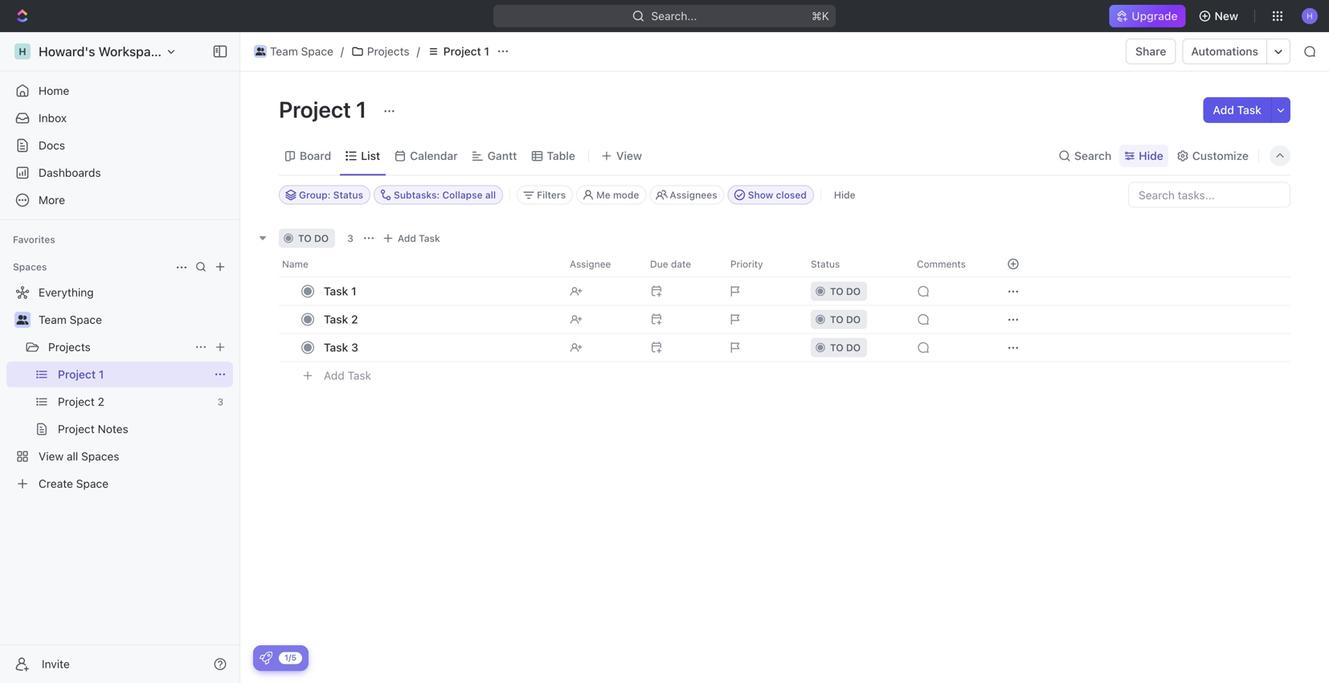 Task type: vqa. For each thing, say whether or not it's contained in the screenshot.
the james peterson's workspace, , element
no



Task type: describe. For each thing, give the bounding box(es) containing it.
0 vertical spatial add task
[[1214, 103, 1262, 117]]

to do for ‎task 2
[[831, 314, 861, 325]]

invite
[[42, 658, 70, 671]]

1 horizontal spatial add task
[[398, 233, 440, 244]]

subtasks: collapse all
[[394, 189, 496, 201]]

do for task 3
[[847, 342, 861, 353]]

due
[[651, 259, 669, 270]]

comments
[[917, 259, 966, 270]]

sidebar navigation
[[0, 32, 244, 683]]

0 horizontal spatial project 1 link
[[58, 362, 207, 388]]

0 horizontal spatial add
[[324, 369, 345, 382]]

show closed
[[748, 189, 807, 201]]

‎task 1
[[324, 285, 357, 298]]

to do button for ‎task 1
[[802, 277, 908, 306]]

automations button
[[1184, 39, 1267, 64]]

create space link
[[6, 471, 230, 497]]

‎task 1 link
[[320, 280, 557, 303]]

howard's workspace, , element
[[14, 43, 31, 60]]

h inside dropdown button
[[1308, 11, 1314, 20]]

howard's workspace
[[39, 44, 165, 59]]

search button
[[1054, 145, 1117, 167]]

0 vertical spatial space
[[301, 45, 334, 58]]

2 vertical spatial space
[[76, 477, 109, 490]]

0 vertical spatial add
[[1214, 103, 1235, 117]]

‎task for ‎task 1
[[324, 285, 348, 298]]

2 for project 2
[[98, 395, 104, 408]]

to for ‎task 2
[[831, 314, 844, 325]]

view all spaces
[[39, 450, 119, 463]]

board link
[[297, 145, 331, 167]]

comments button
[[908, 251, 988, 277]]

to do for ‎task 1
[[831, 286, 861, 297]]

project notes
[[58, 423, 128, 436]]

view button
[[596, 137, 648, 175]]

1 vertical spatial projects link
[[48, 335, 188, 360]]

1 horizontal spatial project 1 link
[[423, 42, 494, 61]]

to do button for ‎task 2
[[802, 305, 908, 334]]

calendar link
[[407, 145, 458, 167]]

new button
[[1193, 3, 1249, 29]]

view button
[[596, 145, 648, 167]]

table link
[[544, 145, 576, 167]]

onboarding checklist button element
[[260, 652, 273, 665]]

0 vertical spatial team
[[270, 45, 298, 58]]

assignee
[[570, 259, 611, 270]]

share
[[1136, 45, 1167, 58]]

upgrade
[[1132, 9, 1178, 23]]

h inside sidebar navigation
[[19, 46, 26, 57]]

customize
[[1193, 149, 1250, 162]]

workspace
[[99, 44, 165, 59]]

closed
[[776, 189, 807, 201]]

due date
[[651, 259, 692, 270]]

3 inside tree
[[217, 396, 224, 408]]

spaces inside tree
[[81, 450, 119, 463]]

0 vertical spatial projects link
[[347, 42, 414, 61]]

name button
[[279, 251, 560, 277]]

user group image inside tree
[[16, 315, 29, 325]]

new
[[1215, 9, 1239, 23]]

0 horizontal spatial add task
[[324, 369, 372, 382]]

filters
[[537, 189, 566, 201]]

0 vertical spatial spaces
[[13, 261, 47, 273]]

docs link
[[6, 133, 233, 158]]

status button
[[802, 251, 908, 277]]

do for ‎task 1
[[847, 286, 861, 297]]

h button
[[1298, 3, 1324, 29]]

inbox
[[39, 111, 67, 125]]

project for project notes link
[[58, 423, 95, 436]]

task up name dropdown button at the left
[[419, 233, 440, 244]]

priority
[[731, 259, 764, 270]]

to do for task 3
[[831, 342, 861, 353]]

assignees
[[670, 189, 718, 201]]

collapse
[[443, 189, 483, 201]]

howard's
[[39, 44, 95, 59]]

gantt
[[488, 149, 517, 162]]

2 / from the left
[[417, 45, 420, 58]]

0 horizontal spatial team space link
[[39, 307, 230, 333]]

task 3
[[324, 341, 359, 354]]

hide button
[[1120, 145, 1169, 167]]

project 2 link
[[58, 389, 211, 415]]

automations
[[1192, 45, 1259, 58]]

to do button for task 3
[[802, 333, 908, 362]]

1 horizontal spatial all
[[486, 189, 496, 201]]

project 1 inside tree
[[58, 368, 104, 381]]

Search tasks... text field
[[1130, 183, 1291, 207]]

task down task 3
[[348, 369, 372, 382]]

home link
[[6, 78, 233, 104]]

date
[[671, 259, 692, 270]]

hide inside hide dropdown button
[[1140, 149, 1164, 162]]

show closed button
[[728, 185, 814, 205]]

list link
[[358, 145, 380, 167]]



Task type: locate. For each thing, give the bounding box(es) containing it.
2 horizontal spatial add task
[[1214, 103, 1262, 117]]

board
[[300, 149, 331, 162]]

favorites button
[[6, 230, 62, 249]]

add task
[[1214, 103, 1262, 117], [398, 233, 440, 244], [324, 369, 372, 382]]

due date button
[[641, 251, 721, 277]]

more
[[39, 193, 65, 207]]

status right priority dropdown button
[[811, 259, 840, 270]]

0 horizontal spatial projects link
[[48, 335, 188, 360]]

‎task inside 'link'
[[324, 285, 348, 298]]

0 horizontal spatial team
[[39, 313, 67, 326]]

to do button
[[802, 277, 908, 306], [802, 305, 908, 334], [802, 333, 908, 362]]

h
[[1308, 11, 1314, 20], [19, 46, 26, 57]]

1 vertical spatial team space
[[39, 313, 102, 326]]

search...
[[652, 9, 698, 23]]

1
[[484, 45, 490, 58], [356, 96, 367, 123], [351, 285, 357, 298], [99, 368, 104, 381]]

team inside sidebar navigation
[[39, 313, 67, 326]]

subtasks:
[[394, 189, 440, 201]]

gantt link
[[485, 145, 517, 167]]

1 vertical spatial 2
[[98, 395, 104, 408]]

1 vertical spatial status
[[811, 259, 840, 270]]

to do
[[298, 233, 329, 244], [831, 286, 861, 297], [831, 314, 861, 325], [831, 342, 861, 353]]

status
[[333, 189, 363, 201], [811, 259, 840, 270]]

priority button
[[721, 251, 802, 277]]

table
[[547, 149, 576, 162]]

more button
[[6, 187, 233, 213]]

project
[[444, 45, 481, 58], [279, 96, 351, 123], [58, 368, 96, 381], [58, 395, 95, 408], [58, 423, 95, 436]]

1 vertical spatial ‎task
[[324, 313, 348, 326]]

inbox link
[[6, 105, 233, 131]]

status right group:
[[333, 189, 363, 201]]

2 horizontal spatial add
[[1214, 103, 1235, 117]]

spaces
[[13, 261, 47, 273], [81, 450, 119, 463]]

all inside tree
[[67, 450, 78, 463]]

2 up task 3
[[351, 313, 358, 326]]

0 vertical spatial h
[[1308, 11, 1314, 20]]

0 vertical spatial status
[[333, 189, 363, 201]]

projects
[[367, 45, 410, 58], [48, 341, 91, 354]]

favorites
[[13, 234, 55, 245]]

create space
[[39, 477, 109, 490]]

list
[[361, 149, 380, 162]]

name
[[282, 259, 309, 270]]

1 horizontal spatial spaces
[[81, 450, 119, 463]]

tree containing everything
[[6, 280, 233, 497]]

add task up the customize
[[1214, 103, 1262, 117]]

status inside dropdown button
[[811, 259, 840, 270]]

user group image
[[255, 47, 266, 55], [16, 315, 29, 325]]

1/5
[[285, 653, 297, 663]]

view for view
[[617, 149, 642, 162]]

0 horizontal spatial all
[[67, 450, 78, 463]]

‎task
[[324, 285, 348, 298], [324, 313, 348, 326]]

0 horizontal spatial spaces
[[13, 261, 47, 273]]

0 horizontal spatial 2
[[98, 395, 104, 408]]

project 1 link
[[423, 42, 494, 61], [58, 362, 207, 388]]

view up the create
[[39, 450, 64, 463]]

all up create space
[[67, 450, 78, 463]]

2 up project notes
[[98, 395, 104, 408]]

1 inside tree
[[99, 368, 104, 381]]

to for task 3
[[831, 342, 844, 353]]

task
[[1238, 103, 1262, 117], [419, 233, 440, 244], [324, 341, 348, 354], [348, 369, 372, 382]]

create
[[39, 477, 73, 490]]

0 vertical spatial hide
[[1140, 149, 1164, 162]]

1 vertical spatial hide
[[835, 189, 856, 201]]

add task button
[[1204, 97, 1272, 123], [379, 229, 447, 248], [317, 366, 378, 386]]

view all spaces link
[[6, 444, 230, 470]]

1 vertical spatial add task button
[[379, 229, 447, 248]]

tree
[[6, 280, 233, 497]]

hide right search
[[1140, 149, 1164, 162]]

user group image inside team space link
[[255, 47, 266, 55]]

1 vertical spatial add
[[398, 233, 416, 244]]

1 vertical spatial view
[[39, 450, 64, 463]]

0 vertical spatial project 1 link
[[423, 42, 494, 61]]

0 horizontal spatial team space
[[39, 313, 102, 326]]

0 vertical spatial add task button
[[1204, 97, 1272, 123]]

team space
[[270, 45, 334, 58], [39, 313, 102, 326]]

1 to do button from the top
[[802, 277, 908, 306]]

0 vertical spatial ‎task
[[324, 285, 348, 298]]

1 vertical spatial team space link
[[39, 307, 230, 333]]

me mode button
[[577, 185, 647, 205]]

0 horizontal spatial user group image
[[16, 315, 29, 325]]

group: status
[[299, 189, 363, 201]]

2 vertical spatial project 1
[[58, 368, 104, 381]]

‎task for ‎task 2
[[324, 313, 348, 326]]

upgrade link
[[1110, 5, 1187, 27]]

add up name dropdown button at the left
[[398, 233, 416, 244]]

add task button up name dropdown button at the left
[[379, 229, 447, 248]]

1 horizontal spatial team
[[270, 45, 298, 58]]

add task button up the customize
[[1204, 97, 1272, 123]]

0 horizontal spatial h
[[19, 46, 26, 57]]

0 vertical spatial team space link
[[250, 42, 338, 61]]

add down task 3
[[324, 369, 345, 382]]

1 horizontal spatial 2
[[351, 313, 358, 326]]

0 horizontal spatial project 1
[[58, 368, 104, 381]]

project inside "link"
[[58, 395, 95, 408]]

1 inside 'link'
[[351, 285, 357, 298]]

1 vertical spatial project 1 link
[[58, 362, 207, 388]]

⌘k
[[812, 9, 830, 23]]

0 vertical spatial view
[[617, 149, 642, 162]]

0 horizontal spatial view
[[39, 450, 64, 463]]

0 vertical spatial 2
[[351, 313, 358, 326]]

view up "mode" on the top left of page
[[617, 149, 642, 162]]

1 horizontal spatial team space
[[270, 45, 334, 58]]

mode
[[613, 189, 640, 201]]

1 vertical spatial projects
[[48, 341, 91, 354]]

0 horizontal spatial projects
[[48, 341, 91, 354]]

docs
[[39, 139, 65, 152]]

1 ‎task from the top
[[324, 285, 348, 298]]

everything
[[39, 286, 94, 299]]

project for 'project 2' "link"
[[58, 395, 95, 408]]

2 vertical spatial 3
[[217, 396, 224, 408]]

group:
[[299, 189, 331, 201]]

search
[[1075, 149, 1112, 162]]

1 vertical spatial team
[[39, 313, 67, 326]]

2 vertical spatial add
[[324, 369, 345, 382]]

add task button down task 3
[[317, 366, 378, 386]]

2 horizontal spatial project 1
[[444, 45, 490, 58]]

hide
[[1140, 149, 1164, 162], [835, 189, 856, 201]]

project 2
[[58, 395, 104, 408]]

task up the customize
[[1238, 103, 1262, 117]]

‎task down ‎task 1
[[324, 313, 348, 326]]

1 vertical spatial h
[[19, 46, 26, 57]]

1 vertical spatial project 1
[[279, 96, 372, 123]]

customize button
[[1172, 145, 1254, 167]]

task 3 link
[[320, 336, 557, 359]]

1 horizontal spatial team space link
[[250, 42, 338, 61]]

0 vertical spatial project 1
[[444, 45, 490, 58]]

notes
[[98, 423, 128, 436]]

0 horizontal spatial status
[[333, 189, 363, 201]]

do for ‎task 2
[[847, 314, 861, 325]]

share button
[[1127, 39, 1177, 64]]

2
[[351, 313, 358, 326], [98, 395, 104, 408]]

2 vertical spatial add task button
[[317, 366, 378, 386]]

1 horizontal spatial projects
[[367, 45, 410, 58]]

2 inside "link"
[[98, 395, 104, 408]]

calendar
[[410, 149, 458, 162]]

1 horizontal spatial /
[[417, 45, 420, 58]]

onboarding checklist button image
[[260, 652, 273, 665]]

add task up name dropdown button at the left
[[398, 233, 440, 244]]

‎task up ‎task 2
[[324, 285, 348, 298]]

projects inside tree
[[48, 341, 91, 354]]

filters button
[[517, 185, 573, 205]]

1 vertical spatial spaces
[[81, 450, 119, 463]]

2 vertical spatial add task
[[324, 369, 372, 382]]

me
[[597, 189, 611, 201]]

view for view all spaces
[[39, 450, 64, 463]]

1 vertical spatial add task
[[398, 233, 440, 244]]

add task down task 3
[[324, 369, 372, 382]]

1 horizontal spatial user group image
[[255, 47, 266, 55]]

1 vertical spatial all
[[67, 450, 78, 463]]

1 horizontal spatial add
[[398, 233, 416, 244]]

1 horizontal spatial hide
[[1140, 149, 1164, 162]]

projects link
[[347, 42, 414, 61], [48, 335, 188, 360]]

0 vertical spatial projects
[[367, 45, 410, 58]]

hide inside hide button
[[835, 189, 856, 201]]

assignees button
[[650, 185, 725, 205]]

0 vertical spatial team space
[[270, 45, 334, 58]]

1 horizontal spatial project 1
[[279, 96, 372, 123]]

home
[[39, 84, 69, 97]]

spaces down project notes
[[81, 450, 119, 463]]

hide button
[[828, 185, 863, 205]]

dashboards link
[[6, 160, 233, 186]]

project 1
[[444, 45, 490, 58], [279, 96, 372, 123], [58, 368, 104, 381]]

view inside button
[[617, 149, 642, 162]]

‎task 2 link
[[320, 308, 557, 331]]

to
[[298, 233, 312, 244], [831, 286, 844, 297], [831, 314, 844, 325], [831, 342, 844, 353]]

2 for ‎task 2
[[351, 313, 358, 326]]

me mode
[[597, 189, 640, 201]]

0 vertical spatial all
[[486, 189, 496, 201]]

‎task 2
[[324, 313, 358, 326]]

team space inside tree
[[39, 313, 102, 326]]

assignee button
[[560, 251, 641, 277]]

1 horizontal spatial view
[[617, 149, 642, 162]]

spaces down favorites
[[13, 261, 47, 273]]

show
[[748, 189, 774, 201]]

0 vertical spatial user group image
[[255, 47, 266, 55]]

0 horizontal spatial hide
[[835, 189, 856, 201]]

1 horizontal spatial status
[[811, 259, 840, 270]]

3
[[347, 233, 354, 244], [351, 341, 359, 354], [217, 396, 224, 408]]

dashboards
[[39, 166, 101, 179]]

1 / from the left
[[341, 45, 344, 58]]

0 horizontal spatial /
[[341, 45, 344, 58]]

team
[[270, 45, 298, 58], [39, 313, 67, 326]]

0 vertical spatial 3
[[347, 233, 354, 244]]

1 vertical spatial 3
[[351, 341, 359, 354]]

view inside tree
[[39, 450, 64, 463]]

1 vertical spatial user group image
[[16, 315, 29, 325]]

tree inside sidebar navigation
[[6, 280, 233, 497]]

task down ‎task 2
[[324, 341, 348, 354]]

1 horizontal spatial projects link
[[347, 42, 414, 61]]

3 to do button from the top
[[802, 333, 908, 362]]

to for ‎task 1
[[831, 286, 844, 297]]

1 horizontal spatial h
[[1308, 11, 1314, 20]]

hide right closed
[[835, 189, 856, 201]]

project for leftmost the project 1 link
[[58, 368, 96, 381]]

1 vertical spatial space
[[70, 313, 102, 326]]

2 ‎task from the top
[[324, 313, 348, 326]]

all right collapse
[[486, 189, 496, 201]]

add up the customize
[[1214, 103, 1235, 117]]

add
[[1214, 103, 1235, 117], [398, 233, 416, 244], [324, 369, 345, 382]]

project notes link
[[58, 417, 230, 442]]

everything link
[[6, 280, 230, 306]]

2 to do button from the top
[[802, 305, 908, 334]]



